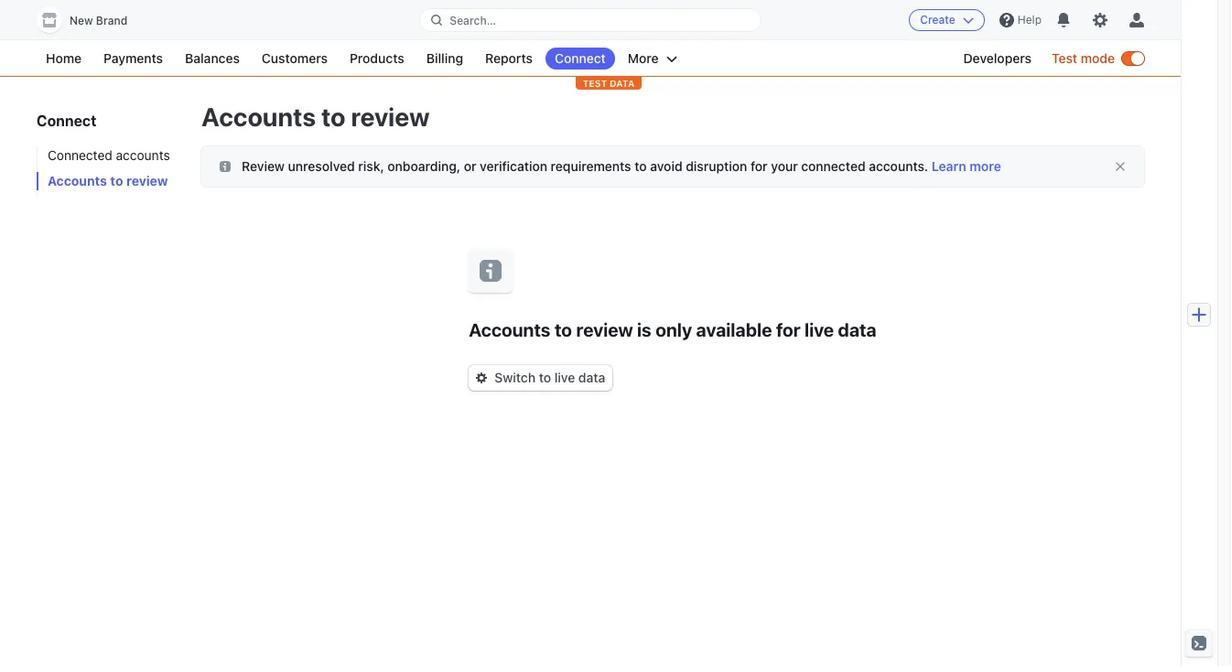 Task type: locate. For each thing, give the bounding box(es) containing it.
1 horizontal spatial review
[[351, 102, 430, 132]]

live right available on the right
[[805, 319, 834, 341]]

available
[[696, 319, 772, 341]]

1 vertical spatial accounts to review
[[48, 173, 168, 189]]

more button
[[619, 48, 686, 70]]

Search… text field
[[420, 9, 760, 32]]

0 vertical spatial accounts to review
[[201, 102, 430, 132]]

1 vertical spatial connect
[[37, 113, 96, 129]]

Search… search field
[[420, 9, 760, 32]]

live right switch
[[555, 370, 575, 385]]

0 horizontal spatial for
[[751, 158, 768, 174]]

0 horizontal spatial live
[[555, 370, 575, 385]]

1 vertical spatial review
[[126, 173, 168, 189]]

or
[[464, 158, 476, 174]]

for
[[751, 158, 768, 174], [776, 319, 801, 341]]

create
[[920, 13, 956, 27]]

live
[[805, 319, 834, 341], [555, 370, 575, 385]]

accounts
[[116, 147, 170, 163]]

switch to live data
[[495, 370, 605, 385]]

connect
[[555, 50, 606, 66], [37, 113, 96, 129]]

test mode
[[1052, 50, 1115, 66]]

to down connected accounts link
[[110, 173, 123, 189]]

accounts.
[[869, 158, 928, 174]]

accounts up switch
[[469, 319, 551, 341]]

to left 'avoid'
[[635, 158, 647, 174]]

onboarding,
[[388, 158, 461, 174]]

test data
[[583, 78, 635, 89]]

brand
[[96, 14, 127, 27]]

0 vertical spatial live
[[805, 319, 834, 341]]

developers
[[963, 50, 1032, 66]]

disruption
[[686, 158, 747, 174]]

accounts to review link
[[37, 172, 183, 190]]

accounts to review up unresolved
[[201, 102, 430, 132]]

test
[[583, 78, 607, 89]]

to up switch to live data
[[555, 319, 572, 341]]

connect up connected
[[37, 113, 96, 129]]

products
[[350, 50, 404, 66]]

more
[[628, 50, 659, 66]]

is
[[637, 319, 651, 341]]

review left is
[[576, 319, 633, 341]]

1 horizontal spatial connect
[[555, 50, 606, 66]]

for right available on the right
[[776, 319, 801, 341]]

accounts down connected
[[48, 173, 107, 189]]

balances
[[185, 50, 240, 66]]

to
[[321, 102, 346, 132], [635, 158, 647, 174], [110, 173, 123, 189], [555, 319, 572, 341], [539, 370, 551, 385]]

risk,
[[358, 158, 384, 174]]

billing link
[[417, 48, 472, 70]]

your
[[771, 158, 798, 174]]

1 horizontal spatial live
[[805, 319, 834, 341]]

to right switch
[[539, 370, 551, 385]]

1 vertical spatial for
[[776, 319, 801, 341]]

0 horizontal spatial review
[[126, 173, 168, 189]]

0 horizontal spatial accounts
[[48, 173, 107, 189]]

1 vertical spatial data
[[578, 370, 605, 385]]

accounts to review
[[201, 102, 430, 132], [48, 173, 168, 189]]

customers link
[[253, 48, 337, 70]]

home
[[46, 50, 82, 66]]

reports
[[485, 50, 533, 66]]

new
[[70, 14, 93, 27]]

connect up the test
[[555, 50, 606, 66]]

more
[[970, 158, 1001, 174]]

0 vertical spatial accounts
[[201, 102, 316, 132]]

1 horizontal spatial for
[[776, 319, 801, 341]]

2 horizontal spatial review
[[576, 319, 633, 341]]

review up risk,
[[351, 102, 430, 132]]

accounts up "review" at the top left
[[201, 102, 316, 132]]

review
[[351, 102, 430, 132], [126, 173, 168, 189], [576, 319, 633, 341]]

home link
[[37, 48, 91, 70]]

data
[[838, 319, 877, 341], [578, 370, 605, 385]]

for left your
[[751, 158, 768, 174]]

2 vertical spatial accounts
[[469, 319, 551, 341]]

1 horizontal spatial data
[[838, 319, 877, 341]]

accounts
[[201, 102, 316, 132], [48, 173, 107, 189], [469, 319, 551, 341]]

0 horizontal spatial accounts to review
[[48, 173, 168, 189]]

accounts to review down connected accounts link
[[48, 173, 168, 189]]

help button
[[992, 5, 1049, 35]]

review down accounts
[[126, 173, 168, 189]]

0 vertical spatial connect
[[555, 50, 606, 66]]

0 vertical spatial for
[[751, 158, 768, 174]]

connected
[[48, 147, 112, 163]]



Task type: describe. For each thing, give the bounding box(es) containing it.
create button
[[909, 9, 985, 31]]

accounts to review is only available for live data
[[469, 319, 877, 341]]

reports link
[[476, 48, 542, 70]]

verification
[[480, 158, 547, 174]]

payments
[[104, 50, 163, 66]]

test
[[1052, 50, 1077, 66]]

0 horizontal spatial connect
[[37, 113, 96, 129]]

learn
[[932, 158, 966, 174]]

2 vertical spatial review
[[576, 319, 633, 341]]

only
[[656, 319, 692, 341]]

0 horizontal spatial data
[[578, 370, 605, 385]]

0 vertical spatial review
[[351, 102, 430, 132]]

requirements
[[551, 158, 631, 174]]

1 horizontal spatial accounts
[[201, 102, 316, 132]]

customers
[[262, 50, 328, 66]]

connected accounts link
[[37, 146, 183, 165]]

products link
[[340, 48, 414, 70]]

unresolved
[[288, 158, 355, 174]]

to up unresolved
[[321, 102, 346, 132]]

new brand
[[70, 14, 127, 27]]

developers link
[[954, 48, 1041, 70]]

payments link
[[94, 48, 172, 70]]

connect inside connect link
[[555, 50, 606, 66]]

2 horizontal spatial accounts
[[469, 319, 551, 341]]

data
[[610, 78, 635, 89]]

switch to live data link
[[469, 365, 613, 391]]

review
[[242, 158, 285, 174]]

1 horizontal spatial accounts to review
[[201, 102, 430, 132]]

connect link
[[546, 48, 615, 70]]

learn more link
[[932, 158, 1001, 174]]

new brand button
[[37, 7, 146, 33]]

billing
[[426, 50, 463, 66]]

1 vertical spatial accounts
[[48, 173, 107, 189]]

balances link
[[176, 48, 249, 70]]

help
[[1018, 13, 1042, 27]]

mode
[[1081, 50, 1115, 66]]

review unresolved risk, onboarding, or verification requirements to avoid disruption for your connected accounts. learn more
[[242, 158, 1001, 174]]

connected
[[801, 158, 866, 174]]

svg image
[[220, 161, 231, 172]]

connected accounts
[[48, 147, 170, 163]]

search…
[[450, 13, 496, 27]]

avoid
[[650, 158, 683, 174]]

1 vertical spatial live
[[555, 370, 575, 385]]

switch
[[495, 370, 536, 385]]

svg image
[[476, 373, 487, 384]]

0 vertical spatial data
[[838, 319, 877, 341]]



Task type: vqa. For each thing, say whether or not it's contained in the screenshot.
for
yes



